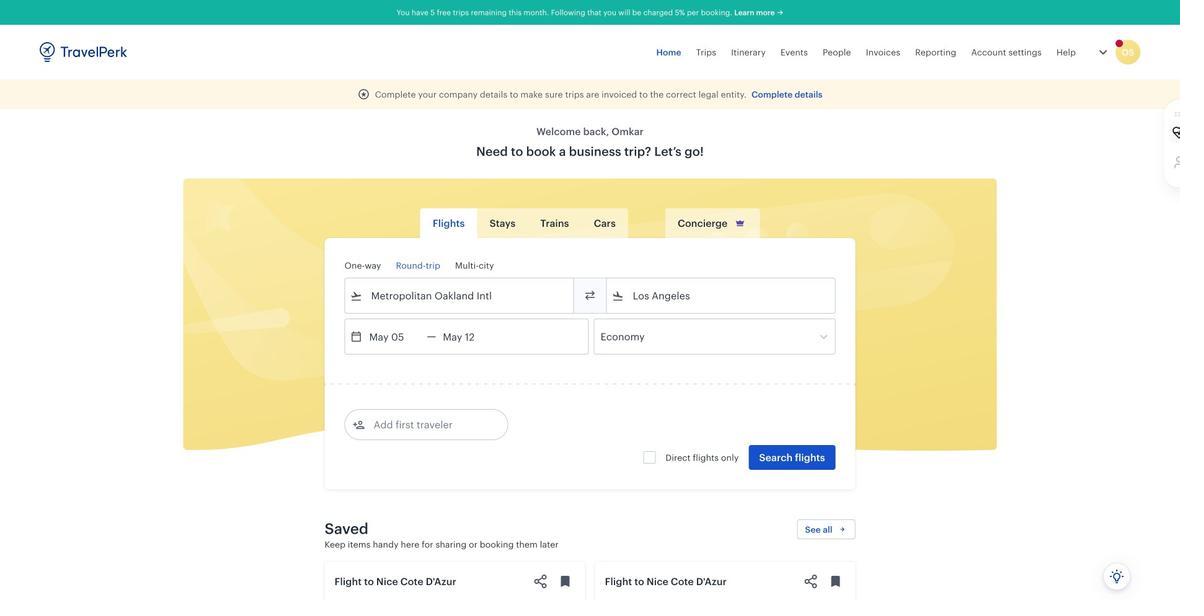 Task type: locate. For each thing, give the bounding box(es) containing it.
Depart text field
[[363, 320, 427, 354]]

To search field
[[625, 286, 820, 306]]



Task type: describe. For each thing, give the bounding box(es) containing it.
Return text field
[[436, 320, 501, 354]]

From search field
[[363, 286, 558, 306]]

Add first traveler search field
[[365, 415, 494, 435]]



